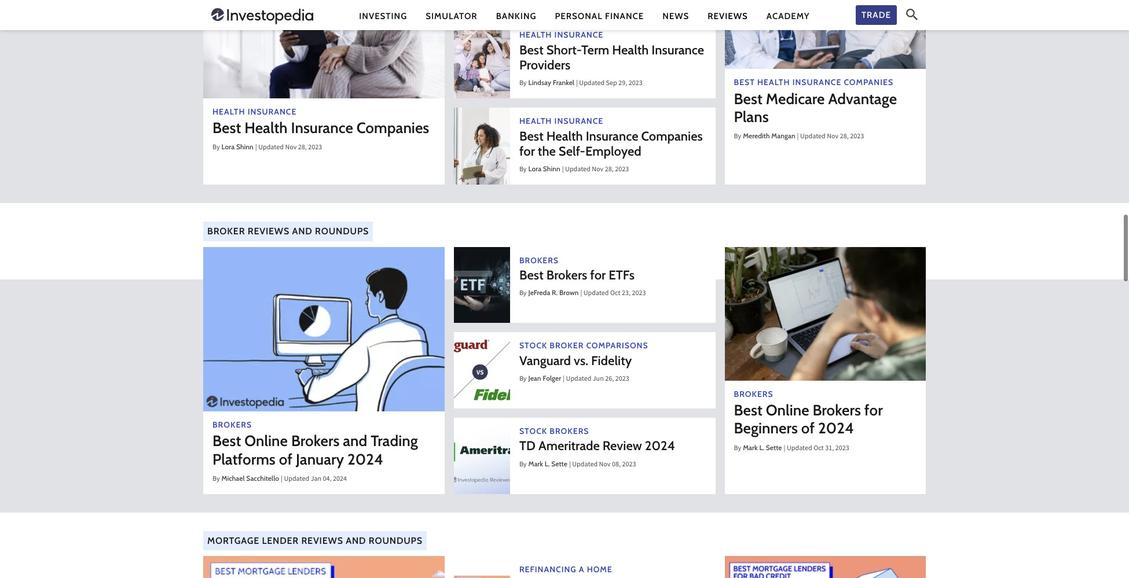 Task type: vqa. For each thing, say whether or not it's contained in the screenshot.


Task type: describe. For each thing, give the bounding box(es) containing it.
investopedia homepage image
[[211, 7, 313, 25]]

26,
[[605, 374, 614, 385]]

term
[[581, 42, 609, 58]]

2024 right 04,
[[333, 474, 347, 485]]

vs.
[[574, 353, 588, 369]]

brokers inside best brokers for etfs by jefreda r. brown updated oct 23, 2023
[[546, 268, 587, 283]]

review
[[603, 439, 642, 454]]

medicare
[[766, 90, 825, 108]]

frankel
[[553, 78, 574, 87]]

custom gif shows an orange background with a blue hand holding four items that are spinning in a circle in the palm: a house, a coin, a contract on a clipboard, and a stack of cash. the title on the top left reads "best mortgage refinance companies." element
[[454, 557, 510, 579]]

updated inside "best health insurance companies by lora shinn updated nov 28, 2023"
[[258, 143, 284, 154]]

of inside "best online brokers for beginners of 2024 by mark l. sette updated oct 31, 2023"
[[801, 420, 815, 438]]

best medicare advantage plans by meredith mangan updated nov 28, 2023
[[734, 90, 897, 142]]

vanguard
[[519, 353, 571, 369]]

of inside the best online brokers and trading platforms of january 2024 by michael sacchitello updated jan 04, 2024
[[279, 450, 292, 469]]

finance
[[605, 11, 644, 21]]

for inside best health insurance companies for the self-employed by lora shinn updated nov 28, 2023
[[519, 144, 535, 159]]

broker reviews and roundups
[[207, 226, 369, 237]]

banking link
[[496, 10, 537, 22]]

by inside "best health insurance companies by lora shinn updated nov 28, 2023"
[[213, 143, 220, 154]]

best health insurance companies for the self-employed by lora shinn updated nov 28, 2023
[[519, 128, 703, 176]]

michael
[[222, 474, 245, 483]]

trading
[[371, 432, 418, 451]]

shinn inside best health insurance companies for the self-employed by lora shinn updated nov 28, 2023
[[543, 165, 560, 173]]

2023 inside the vanguard vs. fidelity by jean folger updated jun 26, 2023
[[615, 374, 629, 385]]

for inside best brokers for etfs by jefreda r. brown updated oct 23, 2023
[[590, 268, 606, 283]]

jan
[[311, 474, 321, 485]]

jun
[[593, 374, 604, 385]]

updated inside "best online brokers for beginners of 2024 by mark l. sette updated oct 31, 2023"
[[787, 443, 812, 454]]

29,
[[619, 78, 627, 89]]

best short-term health insurance providers by lindsay frankel updated sep 29, 2023
[[519, 42, 704, 89]]

2 horizontal spatial reviews
[[708, 11, 748, 21]]

by inside the best online brokers and trading platforms of january 2024 by michael sacchitello updated jan 04, 2024
[[213, 474, 220, 485]]

lender
[[262, 536, 299, 547]]

mortgage
[[207, 536, 259, 547]]

updated inside best short-term health insurance providers by lindsay frankel updated sep 29, 2023
[[579, 78, 605, 89]]

academy link
[[767, 10, 810, 22]]

by inside best short-term health insurance providers by lindsay frankel updated sep 29, 2023
[[519, 78, 527, 89]]

mangan
[[772, 131, 795, 140]]

best online brokers for beginners of 2024 by mark l. sette updated oct 31, 2023
[[734, 401, 883, 454]]

by inside "best online brokers for beginners of 2024 by mark l. sette updated oct 31, 2023"
[[734, 443, 741, 454]]

plans
[[734, 108, 769, 126]]

online for of
[[766, 401, 809, 420]]

td ameritrade review 2024 by mark l. sette updated nov 08, 2023
[[519, 439, 675, 471]]

investing link
[[359, 10, 407, 22]]

etfs
[[609, 268, 635, 283]]

mortgage lender reviews and roundups
[[207, 536, 423, 547]]

custom gif shows two mountains in the clouds with one topped with a small house and the other topped with a building that looks like a bank with columns and a dollar sign. clouds pass by in an orange sky, with the title on the top left "best mortgage lenders" element
[[203, 557, 445, 579]]

2024 inside 'td ameritrade review 2024 by mark l. sette updated nov 08, 2023'
[[645, 439, 675, 454]]

news link
[[663, 10, 689, 22]]

nov inside 'td ameritrade review 2024 by mark l. sette updated nov 08, 2023'
[[599, 460, 611, 471]]

shinn inside "best health insurance companies by lora shinn updated nov 28, 2023"
[[236, 143, 253, 151]]

updated inside best health insurance companies for the self-employed by lora shinn updated nov 28, 2023
[[565, 165, 591, 176]]

the
[[538, 144, 556, 159]]

academy
[[767, 11, 810, 21]]

health for best health insurance companies for the self-employed
[[546, 128, 583, 144]]

vanguard vs. fidelity by jean folger updated jun 26, 2023
[[519, 353, 632, 385]]

vanguard vs fidelity image
[[454, 333, 510, 409]]

lora inside "best health insurance companies by lora shinn updated nov 28, 2023"
[[222, 143, 235, 151]]

trade link
[[856, 5, 897, 25]]

updated inside the best online brokers and trading platforms of january 2024 by michael sacchitello updated jan 04, 2024
[[284, 474, 309, 485]]

insurance inside best short-term health insurance providers by lindsay frankel updated sep 29, 2023
[[652, 42, 704, 58]]

08,
[[612, 460, 621, 471]]

lindsay
[[528, 78, 551, 87]]

meredith
[[743, 131, 770, 140]]

self-
[[559, 144, 585, 159]]

l. inside "best online brokers for beginners of 2024 by mark l. sette updated oct 31, 2023"
[[759, 443, 764, 452]]

updated inside the vanguard vs. fidelity by jean folger updated jun 26, 2023
[[566, 374, 591, 385]]

1 vertical spatial reviews
[[248, 226, 290, 237]]

beginners
[[734, 420, 798, 438]]

2023 inside best short-term health insurance providers by lindsay frankel updated sep 29, 2023
[[629, 78, 643, 89]]

best for best medicare advantage plans
[[734, 90, 763, 108]]

nov inside best medicare advantage plans by meredith mangan updated nov 28, 2023
[[827, 131, 839, 142]]

sep
[[606, 78, 617, 89]]

personal finance link
[[555, 10, 644, 22]]

health insurance for self-employed image
[[454, 108, 510, 185]]

best for best health insurance companies for the self-employed
[[519, 128, 544, 144]]

medicare advantage plans image
[[725, 0, 926, 69]]

insurance for best health insurance companies
[[291, 119, 353, 137]]

r.
[[552, 289, 558, 297]]

news
[[663, 11, 689, 21]]

best for best short-term health insurance providers
[[519, 42, 544, 58]]

best for best brokers for etfs
[[519, 268, 544, 283]]

sette inside "best online brokers for beginners of 2024 by mark l. sette updated oct 31, 2023"
[[766, 443, 782, 452]]



Task type: locate. For each thing, give the bounding box(es) containing it.
brokers
[[546, 268, 587, 283], [813, 401, 861, 420], [291, 432, 340, 451]]

broker
[[207, 226, 245, 237]]

brokers for best online brokers for beginners of 2024
[[813, 401, 861, 420]]

best inside best short-term health insurance providers by lindsay frankel updated sep 29, 2023
[[519, 42, 544, 58]]

2 horizontal spatial 28,
[[840, 131, 849, 142]]

nov inside "best health insurance companies by lora shinn updated nov 28, 2023"
[[285, 143, 297, 154]]

best online broker image
[[725, 247, 926, 381]]

trade
[[862, 10, 891, 20]]

brokers for best online brokers and trading platforms of january 2024
[[291, 432, 340, 451]]

0 horizontal spatial health
[[245, 119, 288, 137]]

reviews right news on the right top of the page
[[708, 11, 748, 21]]

0 vertical spatial oct
[[610, 289, 621, 300]]

oct left the 23,
[[610, 289, 621, 300]]

of right beginners
[[801, 420, 815, 438]]

1 horizontal spatial online
[[766, 401, 809, 420]]

1 horizontal spatial health
[[546, 128, 583, 144]]

0 vertical spatial brokers
[[546, 268, 587, 283]]

2 horizontal spatial health
[[612, 42, 649, 58]]

2 vertical spatial for
[[864, 401, 883, 420]]

td ameritrade image
[[454, 418, 510, 494]]

personal finance
[[555, 11, 644, 21]]

1 vertical spatial shinn
[[543, 165, 560, 173]]

and for brokers
[[343, 432, 367, 451]]

mark down beginners
[[743, 443, 758, 452]]

oct
[[610, 289, 621, 300], [814, 443, 824, 454]]

1 horizontal spatial reviews
[[301, 536, 343, 547]]

woman reading medication affordable health insurance image
[[454, 0, 510, 12]]

sette down beginners
[[766, 443, 782, 452]]

health
[[612, 42, 649, 58], [245, 119, 288, 137], [546, 128, 583, 144]]

companies inside "best health insurance companies by lora shinn updated nov 28, 2023"
[[357, 119, 429, 137]]

0 vertical spatial l.
[[759, 443, 764, 452]]

and
[[292, 226, 313, 237], [343, 432, 367, 451], [346, 536, 366, 547]]

online for platforms
[[245, 432, 288, 451]]

health for best health insurance companies
[[245, 119, 288, 137]]

2024
[[818, 420, 854, 438], [645, 439, 675, 454], [348, 450, 383, 469], [333, 474, 347, 485]]

1 horizontal spatial brokers
[[546, 268, 587, 283]]

best brokers for etfs 4587875 image
[[454, 247, 510, 323]]

0 vertical spatial mark
[[743, 443, 758, 452]]

best for best online brokers and trading platforms of january 2024
[[213, 432, 241, 451]]

28, inside best medicare advantage plans by meredith mangan updated nov 28, 2023
[[840, 131, 849, 142]]

online
[[766, 401, 809, 420], [245, 432, 288, 451]]

0 vertical spatial roundups
[[315, 226, 369, 237]]

best health insurance companies by lora shinn updated nov 28, 2023
[[213, 119, 429, 154]]

0 vertical spatial for
[[519, 144, 535, 159]]

by inside 'td ameritrade review 2024 by mark l. sette updated nov 08, 2023'
[[519, 460, 527, 471]]

0 vertical spatial of
[[801, 420, 815, 438]]

employed
[[585, 144, 642, 159]]

by inside best health insurance companies for the self-employed by lora shinn updated nov 28, 2023
[[519, 165, 527, 176]]

1 horizontal spatial insurance
[[586, 128, 638, 144]]

best
[[519, 42, 544, 58], [734, 90, 763, 108], [213, 119, 241, 137], [519, 128, 544, 144], [519, 268, 544, 283], [734, 401, 763, 420], [213, 432, 241, 451]]

2024 right january
[[348, 450, 383, 469]]

28, inside "best health insurance companies by lora shinn updated nov 28, 2023"
[[298, 143, 307, 154]]

lora inside best health insurance companies for the self-employed by lora shinn updated nov 28, 2023
[[528, 165, 542, 173]]

04,
[[323, 474, 332, 485]]

1 horizontal spatial mark
[[743, 443, 758, 452]]

best online brokers and trading platforms of january 2024 by michael sacchitello updated jan 04, 2024
[[213, 432, 418, 485]]

lora
[[222, 143, 235, 151], [528, 165, 542, 173]]

0 horizontal spatial mark
[[528, 460, 543, 468]]

best inside best health insurance companies for the self-employed by lora shinn updated nov 28, 2023
[[519, 128, 544, 144]]

1 horizontal spatial sette
[[766, 443, 782, 452]]

best for best health insurance companies
[[213, 119, 241, 137]]

reviews link
[[708, 10, 748, 22]]

0 horizontal spatial for
[[519, 144, 535, 159]]

1 horizontal spatial of
[[801, 420, 815, 438]]

best inside best brokers for etfs by jefreda r. brown updated oct 23, 2023
[[519, 268, 544, 283]]

january
[[296, 450, 344, 469]]

1 horizontal spatial for
[[590, 268, 606, 283]]

l. inside 'td ameritrade review 2024 by mark l. sette updated nov 08, 2023'
[[545, 460, 550, 468]]

1 horizontal spatial companies
[[641, 128, 703, 144]]

31,
[[825, 443, 834, 454]]

28, inside best health insurance companies for the self-employed by lora shinn updated nov 28, 2023
[[605, 165, 614, 176]]

mark inside 'td ameritrade review 2024 by mark l. sette updated nov 08, 2023'
[[528, 460, 543, 468]]

2024 up 31,
[[818, 420, 854, 438]]

0 horizontal spatial brokers
[[291, 432, 340, 451]]

0 vertical spatial shinn
[[236, 143, 253, 151]]

l. down beginners
[[759, 443, 764, 452]]

brokers inside the best online brokers and trading platforms of january 2024 by michael sacchitello updated jan 04, 2024
[[291, 432, 340, 451]]

2 vertical spatial 28,
[[605, 165, 614, 176]]

0 horizontal spatial l.
[[545, 460, 550, 468]]

by inside best brokers for etfs by jefreda r. brown updated oct 23, 2023
[[519, 289, 527, 300]]

0 vertical spatial online
[[766, 401, 809, 420]]

2 vertical spatial reviews
[[301, 536, 343, 547]]

advantage
[[828, 90, 897, 108]]

1 vertical spatial online
[[245, 432, 288, 451]]

0 horizontal spatial sette
[[551, 460, 567, 468]]

1 vertical spatial l.
[[545, 460, 550, 468]]

companies for best health insurance companies for the self-employed
[[641, 128, 703, 144]]

2023
[[629, 78, 643, 89], [850, 131, 864, 142], [308, 143, 322, 154], [615, 165, 629, 176], [632, 289, 646, 300], [615, 374, 629, 385], [835, 443, 849, 454], [622, 460, 636, 471]]

shinn
[[236, 143, 253, 151], [543, 165, 560, 173]]

23,
[[622, 289, 631, 300]]

ameritrade
[[539, 439, 600, 454]]

by inside the vanguard vs. fidelity by jean folger updated jun 26, 2023
[[519, 374, 527, 385]]

sacchitello
[[246, 474, 279, 483]]

0 horizontal spatial oct
[[610, 289, 621, 300]]

health inside best short-term health insurance providers by lindsay frankel updated sep 29, 2023
[[612, 42, 649, 58]]

best for best online brokers for beginners of 2024
[[734, 401, 763, 420]]

simulator
[[426, 11, 478, 21]]

2 vertical spatial brokers
[[291, 432, 340, 451]]

2 horizontal spatial brokers
[[813, 401, 861, 420]]

0 horizontal spatial 28,
[[298, 143, 307, 154]]

providers
[[519, 57, 571, 73]]

online inside the best online brokers and trading platforms of january 2024 by michael sacchitello updated jan 04, 2024
[[245, 432, 288, 451]]

1 vertical spatial and
[[343, 432, 367, 451]]

mark down td
[[528, 460, 543, 468]]

jean
[[528, 374, 541, 383]]

reviews up "custom gif shows two mountains in the clouds with one topped with a small house and the other topped with a building that looks like a bank with columns and a dollar sign. clouds pass by in an orange sky, with the title on the top left "best mortgage lenders"" element
[[301, 536, 343, 547]]

1 horizontal spatial shinn
[[543, 165, 560, 173]]

0 horizontal spatial of
[[279, 450, 292, 469]]

for
[[519, 144, 535, 159], [590, 268, 606, 283], [864, 401, 883, 420]]

1 vertical spatial brokers
[[813, 401, 861, 420]]

1 vertical spatial for
[[590, 268, 606, 283]]

platforms
[[213, 450, 276, 469]]

brokers up 31,
[[813, 401, 861, 420]]

of
[[801, 420, 815, 438], [279, 450, 292, 469]]

updated inside best medicare advantage plans by meredith mangan updated nov 28, 2023
[[800, 131, 826, 142]]

folger
[[543, 374, 561, 383]]

and inside the best online brokers and trading platforms of january 2024 by michael sacchitello updated jan 04, 2024
[[343, 432, 367, 451]]

insurance for best health insurance companies for the self-employed
[[586, 128, 638, 144]]

0 vertical spatial lora
[[222, 143, 235, 151]]

sette down ameritrade
[[551, 460, 567, 468]]

reviews
[[708, 11, 748, 21], [248, 226, 290, 237], [301, 536, 343, 547]]

l.
[[759, 443, 764, 452], [545, 460, 550, 468]]

and for reviews
[[346, 536, 366, 547]]

by inside best medicare advantage plans by meredith mangan updated nov 28, 2023
[[734, 131, 741, 142]]

1 horizontal spatial lora
[[528, 165, 542, 173]]

for inside "best online brokers for beginners of 2024 by mark l. sette updated oct 31, 2023"
[[864, 401, 883, 420]]

0 vertical spatial reviews
[[708, 11, 748, 21]]

2023 inside 'td ameritrade review 2024 by mark l. sette updated nov 08, 2023'
[[622, 460, 636, 471]]

of up sacchitello
[[279, 450, 292, 469]]

2023 inside best medicare advantage plans by meredith mangan updated nov 28, 2023
[[850, 131, 864, 142]]

brown
[[559, 289, 579, 297]]

best inside best medicare advantage plans by meredith mangan updated nov 28, 2023
[[734, 90, 763, 108]]

2023 inside "best online brokers for beginners of 2024 by mark l. sette updated oct 31, 2023"
[[835, 443, 849, 454]]

28, for insurance
[[298, 143, 307, 154]]

mark inside "best online brokers for beginners of 2024 by mark l. sette updated oct 31, 2023"
[[743, 443, 758, 452]]

1 vertical spatial roundups
[[369, 536, 423, 547]]

updated
[[579, 78, 605, 89], [800, 131, 826, 142], [258, 143, 284, 154], [565, 165, 591, 176], [584, 289, 609, 300], [566, 374, 591, 385], [787, 443, 812, 454], [572, 460, 598, 471], [284, 474, 309, 485]]

l. down ameritrade
[[545, 460, 550, 468]]

2023 inside best brokers for etfs by jefreda r. brown updated oct 23, 2023
[[632, 289, 646, 300]]

companies inside best health insurance companies for the self-employed by lora shinn updated nov 28, 2023
[[641, 128, 703, 144]]

28, for advantage
[[840, 131, 849, 142]]

nov inside best health insurance companies for the self-employed by lora shinn updated nov 28, 2023
[[592, 165, 604, 176]]

0 horizontal spatial insurance
[[291, 119, 353, 137]]

best brokers for etfs by jefreda r. brown updated oct 23, 2023
[[519, 268, 646, 300]]

1 horizontal spatial oct
[[814, 443, 824, 454]]

0 vertical spatial sette
[[766, 443, 782, 452]]

fidelity
[[591, 353, 632, 369]]

by
[[519, 78, 527, 89], [734, 131, 741, 142], [213, 143, 220, 154], [519, 165, 527, 176], [519, 289, 527, 300], [519, 374, 527, 385], [734, 443, 741, 454], [519, 460, 527, 471], [213, 474, 220, 485]]

investing
[[359, 11, 407, 21]]

updated inside 'td ameritrade review 2024 by mark l. sette updated nov 08, 2023'
[[572, 460, 598, 471]]

sette
[[766, 443, 782, 452], [551, 460, 567, 468]]

td
[[519, 439, 536, 454]]

health inside best health insurance companies for the self-employed by lora shinn updated nov 28, 2023
[[546, 128, 583, 144]]

1 vertical spatial oct
[[814, 443, 824, 454]]

sette inside 'td ameritrade review 2024 by mark l. sette updated nov 08, 2023'
[[551, 460, 567, 468]]

2024 right review
[[645, 439, 675, 454]]

oct inside best brokers for etfs by jefreda r. brown updated oct 23, 2023
[[610, 289, 621, 300]]

1 vertical spatial lora
[[528, 165, 542, 173]]

nov
[[827, 131, 839, 142], [285, 143, 297, 154], [592, 165, 604, 176], [599, 460, 611, 471]]

1 vertical spatial of
[[279, 450, 292, 469]]

companies
[[357, 119, 429, 137], [641, 128, 703, 144]]

best inside "best health insurance companies by lora shinn updated nov 28, 2023"
[[213, 119, 241, 137]]

0 horizontal spatial companies
[[357, 119, 429, 137]]

short-
[[546, 42, 581, 58]]

search image
[[906, 9, 918, 20]]

jefreda
[[528, 289, 550, 297]]

2023 inside best health insurance companies for the self-employed by lora shinn updated nov 28, 2023
[[615, 165, 629, 176]]

1 horizontal spatial 28,
[[605, 165, 614, 176]]

28,
[[840, 131, 849, 142], [298, 143, 307, 154], [605, 165, 614, 176]]

online inside "best online brokers for beginners of 2024 by mark l. sette updated oct 31, 2023"
[[766, 401, 809, 420]]

0 horizontal spatial shinn
[[236, 143, 253, 151]]

health inside "best health insurance companies by lora shinn updated nov 28, 2023"
[[245, 119, 288, 137]]

best online brokers image
[[203, 247, 445, 412]]

doctor and patient in conversation, looking at digital tablet image
[[203, 0, 445, 98]]

personal
[[555, 11, 603, 21]]

1 vertical spatial mark
[[528, 460, 543, 468]]

best inside the best online brokers and trading platforms of january 2024 by michael sacchitello updated jan 04, 2024
[[213, 432, 241, 451]]

reviews right broker
[[248, 226, 290, 237]]

0 vertical spatial 28,
[[840, 131, 849, 142]]

brokers inside "best online brokers for beginners of 2024 by mark l. sette updated oct 31, 2023"
[[813, 401, 861, 420]]

0 horizontal spatial online
[[245, 432, 288, 451]]

insurance
[[652, 42, 704, 58], [291, 119, 353, 137], [586, 128, 638, 144]]

mark
[[743, 443, 758, 452], [528, 460, 543, 468]]

2 horizontal spatial insurance
[[652, 42, 704, 58]]

short term health insurance image
[[454, 22, 510, 99]]

custom illustration shows a title of "best mortgage lenders for bad credit" on an orange background with a blue and white columned building and a credit card, pen, and contract paper. image
[[725, 557, 926, 579]]

2 horizontal spatial for
[[864, 401, 883, 420]]

insurance inside "best health insurance companies by lora shinn updated nov 28, 2023"
[[291, 119, 353, 137]]

2 vertical spatial and
[[346, 536, 366, 547]]

updated inside best brokers for etfs by jefreda r. brown updated oct 23, 2023
[[584, 289, 609, 300]]

2023 inside "best health insurance companies by lora shinn updated nov 28, 2023"
[[308, 143, 322, 154]]

insurance inside best health insurance companies for the self-employed by lora shinn updated nov 28, 2023
[[586, 128, 638, 144]]

oct left 31,
[[814, 443, 824, 454]]

brokers up brown
[[546, 268, 587, 283]]

0 vertical spatial and
[[292, 226, 313, 237]]

1 vertical spatial 28,
[[298, 143, 307, 154]]

brokers up jan at the bottom of the page
[[291, 432, 340, 451]]

oct inside "best online brokers for beginners of 2024 by mark l. sette updated oct 31, 2023"
[[814, 443, 824, 454]]

simulator link
[[426, 10, 478, 22]]

best inside "best online brokers for beginners of 2024 by mark l. sette updated oct 31, 2023"
[[734, 401, 763, 420]]

1 horizontal spatial l.
[[759, 443, 764, 452]]

0 horizontal spatial reviews
[[248, 226, 290, 237]]

companies for best health insurance companies
[[357, 119, 429, 137]]

banking
[[496, 11, 537, 21]]

2024 inside "best online brokers for beginners of 2024 by mark l. sette updated oct 31, 2023"
[[818, 420, 854, 438]]

0 horizontal spatial lora
[[222, 143, 235, 151]]

1 vertical spatial sette
[[551, 460, 567, 468]]

roundups
[[315, 226, 369, 237], [369, 536, 423, 547]]



